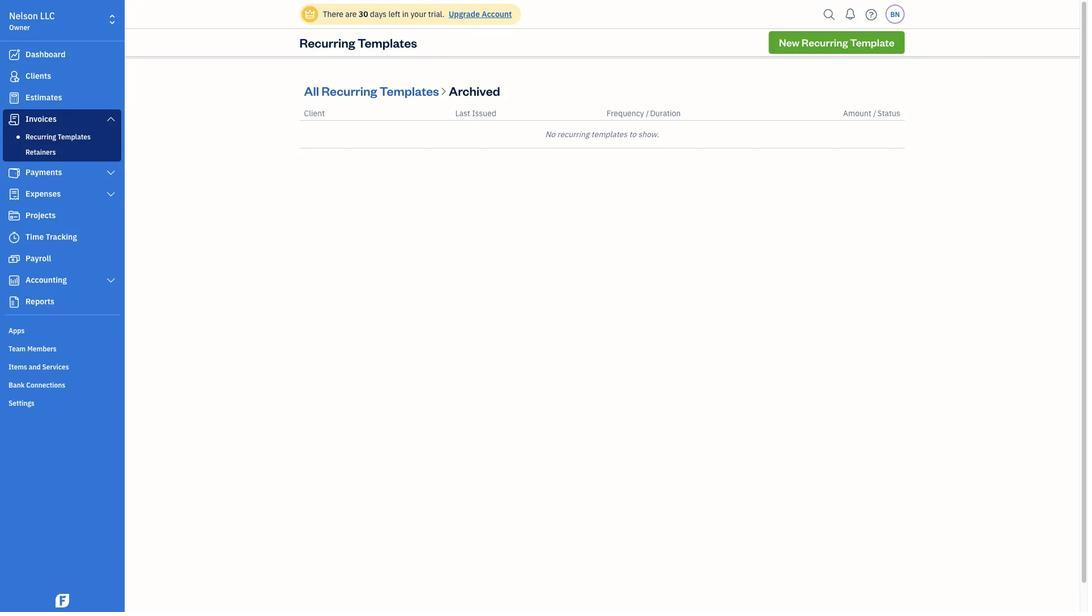 Task type: describe. For each thing, give the bounding box(es) containing it.
recurring inside the main element
[[26, 132, 56, 141]]

dashboard link
[[3, 45, 121, 65]]

team members
[[9, 344, 57, 353]]

templates inside the main element
[[58, 132, 91, 141]]

owner
[[9, 23, 30, 32]]

chevron large down image for accounting
[[106, 276, 116, 285]]

go to help image
[[863, 6, 881, 23]]

recurring down search icon
[[802, 36, 848, 49]]

recurring templates link
[[5, 130, 119, 143]]

template
[[850, 36, 895, 49]]

dashboard image
[[7, 49, 21, 61]]

clients link
[[3, 66, 121, 87]]

all recurring templates
[[304, 82, 439, 99]]

team
[[9, 344, 26, 353]]

settings link
[[3, 394, 121, 411]]

all recurring templates link
[[304, 82, 442, 99]]

apps link
[[3, 321, 121, 338]]

bank
[[9, 380, 25, 389]]

all
[[304, 82, 319, 99]]

crown image
[[304, 8, 316, 20]]

connections
[[26, 380, 65, 389]]

status link
[[878, 108, 901, 118]]

last
[[455, 108, 470, 118]]

projects link
[[3, 206, 121, 226]]

last issued
[[455, 108, 496, 118]]

freshbooks image
[[53, 594, 71, 608]]

payroll link
[[3, 249, 121, 269]]

retainers link
[[5, 145, 119, 159]]

notifications image
[[842, 3, 860, 26]]

status
[[878, 108, 901, 118]]

reports
[[26, 296, 54, 307]]

frequency link
[[607, 108, 646, 118]]

amount
[[843, 108, 872, 118]]

client link
[[304, 108, 325, 118]]

payroll
[[26, 253, 51, 264]]

upgrade
[[449, 9, 480, 19]]

to
[[629, 129, 637, 139]]

bn button
[[886, 5, 905, 24]]

services
[[42, 362, 69, 371]]

bn
[[891, 10, 900, 19]]

bank connections link
[[3, 376, 121, 393]]

tracking
[[46, 232, 77, 242]]

payments link
[[3, 163, 121, 183]]

projects
[[26, 210, 56, 221]]

retainers
[[26, 147, 56, 156]]

and
[[29, 362, 41, 371]]

team members link
[[3, 340, 121, 357]]

invoices
[[26, 114, 57, 124]]

time tracking
[[26, 232, 77, 242]]

expenses
[[26, 188, 61, 199]]

1 vertical spatial templates
[[380, 82, 439, 99]]

client
[[304, 108, 325, 118]]

templates
[[591, 129, 627, 139]]

time tracking link
[[3, 227, 121, 248]]

timer image
[[7, 232, 21, 243]]

new recurring template
[[779, 36, 895, 49]]

trial.
[[428, 9, 445, 19]]

payments
[[26, 167, 62, 177]]

money image
[[7, 253, 21, 265]]

chart image
[[7, 275, 21, 286]]



Task type: vqa. For each thing, say whether or not it's contained in the screenshot.
the '22'
no



Task type: locate. For each thing, give the bounding box(es) containing it.
1 horizontal spatial recurring templates
[[300, 34, 417, 50]]

client image
[[7, 71, 21, 82]]

invoice image
[[7, 114, 21, 125]]

recurring down there
[[300, 34, 355, 50]]

there are 30 days left in your trial. upgrade account
[[323, 9, 512, 19]]

0 horizontal spatial recurring templates
[[26, 132, 91, 141]]

1 chevron large down image from the top
[[106, 168, 116, 177]]

reports link
[[3, 292, 121, 312]]

duration link
[[650, 108, 681, 118]]

1 vertical spatial chevron large down image
[[106, 276, 116, 285]]

chevron large down image up recurring templates link
[[106, 115, 116, 124]]

bank connections
[[9, 380, 65, 389]]

0 vertical spatial chevron large down image
[[106, 115, 116, 124]]

nelson llc owner
[[9, 10, 55, 32]]

amount / status
[[843, 108, 901, 118]]

there
[[323, 9, 343, 19]]

estimate image
[[7, 92, 21, 104]]

report image
[[7, 296, 21, 308]]

days
[[370, 9, 387, 19]]

archived
[[449, 82, 500, 99]]

30
[[359, 9, 368, 19]]

/
[[646, 108, 649, 118], [874, 108, 877, 118]]

left
[[389, 9, 400, 19]]

recurring right all at the top left
[[322, 82, 377, 99]]

1 vertical spatial recurring templates
[[26, 132, 91, 141]]

amount link
[[843, 108, 874, 118]]

expense image
[[7, 189, 21, 200]]

apps
[[9, 326, 25, 335]]

recurring templates up 'retainers' 'link'
[[26, 132, 91, 141]]

chevron large down image down payroll link
[[106, 276, 116, 285]]

chevron large down image for payments
[[106, 168, 116, 177]]

1 chevron large down image from the top
[[106, 115, 116, 124]]

1 / from the left
[[646, 108, 649, 118]]

estimates
[[26, 92, 62, 103]]

new recurring template link
[[769, 31, 905, 54]]

recurring
[[557, 129, 590, 139]]

llc
[[40, 10, 55, 22]]

project image
[[7, 210, 21, 222]]

recurring
[[300, 34, 355, 50], [802, 36, 848, 49], [322, 82, 377, 99], [26, 132, 56, 141]]

show.
[[638, 129, 659, 139]]

issued
[[472, 108, 496, 118]]

frequency / duration
[[607, 108, 681, 118]]

chevron large down image for expenses
[[106, 190, 116, 199]]

invoices link
[[3, 109, 121, 130]]

chevron large down image down 'retainers' 'link'
[[106, 168, 116, 177]]

items and services
[[9, 362, 69, 371]]

templates
[[358, 34, 417, 50], [380, 82, 439, 99], [58, 132, 91, 141]]

main element
[[0, 0, 153, 612]]

dashboard
[[26, 49, 66, 60]]

recurring templates
[[300, 34, 417, 50], [26, 132, 91, 141]]

time
[[26, 232, 44, 242]]

estimates link
[[3, 88, 121, 108]]

2 chevron large down image from the top
[[106, 190, 116, 199]]

recurring up retainers
[[26, 132, 56, 141]]

members
[[27, 344, 57, 353]]

nelson
[[9, 10, 38, 22]]

1 vertical spatial chevron large down image
[[106, 190, 116, 199]]

2 vertical spatial templates
[[58, 132, 91, 141]]

account
[[482, 9, 512, 19]]

1 horizontal spatial /
[[874, 108, 877, 118]]

no
[[545, 129, 555, 139]]

upgrade account link
[[447, 9, 512, 19]]

are
[[345, 9, 357, 19]]

no recurring templates to show.
[[545, 129, 659, 139]]

accounting link
[[3, 270, 121, 291]]

0 vertical spatial recurring templates
[[300, 34, 417, 50]]

accounting
[[26, 275, 67, 285]]

/ for status
[[874, 108, 877, 118]]

chevron large down image
[[106, 168, 116, 177], [106, 190, 116, 199]]

/ left status link
[[874, 108, 877, 118]]

search image
[[821, 6, 839, 23]]

recurring templates inside the main element
[[26, 132, 91, 141]]

last issued link
[[455, 108, 496, 118]]

items and services link
[[3, 358, 121, 375]]

chevron large down image up projects link
[[106, 190, 116, 199]]

chevron large down image
[[106, 115, 116, 124], [106, 276, 116, 285]]

0 vertical spatial templates
[[358, 34, 417, 50]]

/ for duration
[[646, 108, 649, 118]]

your
[[411, 9, 426, 19]]

0 horizontal spatial /
[[646, 108, 649, 118]]

in
[[402, 9, 409, 19]]

clients
[[26, 71, 51, 81]]

chevron large down image inside payments link
[[106, 168, 116, 177]]

items
[[9, 362, 27, 371]]

payment image
[[7, 167, 21, 179]]

expenses link
[[3, 184, 121, 205]]

frequency
[[607, 108, 644, 118]]

new
[[779, 36, 800, 49]]

chevron large down image for invoices
[[106, 115, 116, 124]]

2 / from the left
[[874, 108, 877, 118]]

chevron large down image inside invoices link
[[106, 115, 116, 124]]

/ left the duration
[[646, 108, 649, 118]]

duration
[[650, 108, 681, 118]]

settings
[[9, 399, 34, 408]]

0 vertical spatial chevron large down image
[[106, 168, 116, 177]]

recurring templates down "30"
[[300, 34, 417, 50]]

2 chevron large down image from the top
[[106, 276, 116, 285]]



